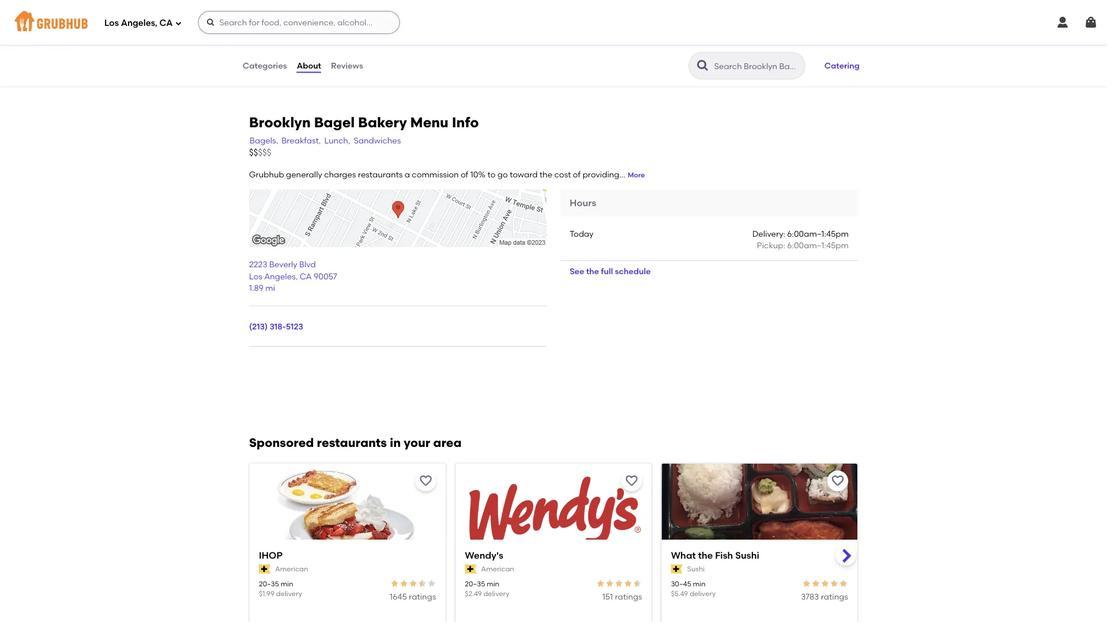 Task type: locate. For each thing, give the bounding box(es) containing it.
ratings right '1645'
[[409, 592, 436, 602]]

los up 1.89
[[249, 272, 262, 281]]

restaurants
[[358, 170, 403, 179], [317, 436, 387, 451]]

151 ratings
[[602, 592, 642, 602]]

20–35 inside the 20–35 min $1.99 delivery
[[259, 580, 279, 588]]

3 min from the left
[[693, 580, 705, 588]]

1 delivery from the left
[[276, 590, 302, 598]]

ratings
[[409, 592, 436, 602], [615, 592, 642, 602], [821, 592, 848, 602]]

categories button
[[242, 45, 288, 86]]

1 20–35 from the left
[[259, 580, 279, 588]]

catering button
[[819, 53, 865, 78]]

$2.49
[[465, 590, 482, 598]]

20–35 up $1.99
[[259, 580, 279, 588]]

sandwiches button
[[353, 134, 401, 147]]

2 ratings from the left
[[615, 592, 642, 602]]

of right cost
[[573, 170, 581, 179]]

2 save this restaurant button from the left
[[621, 471, 642, 492]]

subscription pass image up 30–45
[[671, 565, 683, 574]]

subscription pass image
[[259, 565, 271, 574], [465, 565, 477, 574], [671, 565, 683, 574]]

mi
[[265, 283, 275, 293]]

0 horizontal spatial american
[[275, 565, 308, 574]]

2 delivery from the left
[[483, 590, 509, 598]]

0 vertical spatial the
[[540, 170, 552, 179]]

6:00am–1:45pm up pickup: 6:00am–1:45pm
[[787, 229, 849, 239]]

delivery
[[276, 590, 302, 598], [483, 590, 509, 598], [690, 590, 716, 598]]

3 ratings from the left
[[821, 592, 848, 602]]

20–35 for ihop
[[259, 580, 279, 588]]

1 horizontal spatial save this restaurant image
[[831, 475, 845, 488]]

delivery right $5.49
[[690, 590, 716, 598]]

1 min from the left
[[281, 580, 293, 588]]

los inside 2223 beverly blvd los angeles , ca 90057 1.89 mi
[[249, 272, 262, 281]]

ihop logo image
[[250, 464, 445, 561]]

ratings right 151
[[615, 592, 642, 602]]

sushi right fish
[[735, 550, 759, 562]]

the left fish
[[698, 550, 713, 562]]

1 horizontal spatial los
[[249, 272, 262, 281]]

0 horizontal spatial save this restaurant image
[[419, 475, 433, 488]]

1 horizontal spatial 20–35
[[465, 580, 485, 588]]

3783
[[801, 592, 819, 602]]

star icon image
[[390, 579, 399, 589], [399, 579, 408, 589], [408, 579, 418, 589], [418, 579, 427, 589], [418, 579, 427, 589], [427, 579, 436, 589], [596, 579, 605, 589], [605, 579, 614, 589], [614, 579, 624, 589], [624, 579, 633, 589], [633, 579, 642, 589], [633, 579, 642, 589], [802, 579, 811, 589], [811, 579, 820, 589], [820, 579, 830, 589], [830, 579, 839, 589], [839, 579, 848, 589]]

20–35
[[259, 580, 279, 588], [465, 580, 485, 588]]

20–35 min $2.49 delivery
[[465, 580, 509, 598]]

min right 30–45
[[693, 580, 705, 588]]

the for see the full schedule
[[586, 267, 599, 276]]

2 min from the left
[[487, 580, 499, 588]]

0 horizontal spatial los
[[104, 18, 119, 28]]

commission
[[412, 170, 459, 179]]

1 of from the left
[[461, 170, 468, 179]]

los
[[104, 18, 119, 28], [249, 272, 262, 281]]

ratings right 3783
[[821, 592, 848, 602]]

0 horizontal spatial the
[[540, 170, 552, 179]]

full
[[601, 267, 613, 276]]

restaurants left in
[[317, 436, 387, 451]]

sponsored
[[249, 436, 314, 451]]

ca
[[159, 18, 173, 28], [300, 272, 312, 281]]

0 horizontal spatial of
[[461, 170, 468, 179]]

delivery right $2.49 at the left of the page
[[483, 590, 509, 598]]

1645 ratings
[[390, 592, 436, 602]]

1 horizontal spatial min
[[487, 580, 499, 588]]

ca right ,
[[300, 272, 312, 281]]

catering
[[824, 61, 860, 71]]

los left angeles,
[[104, 18, 119, 28]]

0 vertical spatial ca
[[159, 18, 173, 28]]

min for wendy's
[[487, 580, 499, 588]]

american up the 20–35 min $1.99 delivery
[[275, 565, 308, 574]]

1 horizontal spatial sushi
[[735, 550, 759, 562]]

restaurants left a
[[358, 170, 403, 179]]

save this restaurant image
[[625, 475, 639, 488]]

a
[[405, 170, 410, 179]]

2 20–35 from the left
[[465, 580, 485, 588]]

,
[[296, 272, 298, 281]]

more button
[[628, 170, 645, 180]]

american for wendy's
[[481, 565, 514, 574]]

2 horizontal spatial subscription pass image
[[671, 565, 683, 574]]

1 save this restaurant image from the left
[[419, 475, 433, 488]]

2 horizontal spatial the
[[698, 550, 713, 562]]

1 horizontal spatial american
[[481, 565, 514, 574]]

see the full schedule button
[[560, 261, 660, 282]]

1 ratings from the left
[[409, 592, 436, 602]]

20–35 up $2.49 at the left of the page
[[465, 580, 485, 588]]

blvd
[[299, 260, 316, 270]]

6:00am–1:45pm
[[787, 229, 849, 239], [787, 241, 849, 250]]

american down wendy's
[[481, 565, 514, 574]]

0 horizontal spatial ca
[[159, 18, 173, 28]]

hours
[[570, 197, 596, 209]]

delivery right $1.99
[[276, 590, 302, 598]]

of left 10% on the top left of the page
[[461, 170, 468, 179]]

1 horizontal spatial of
[[573, 170, 581, 179]]

delivery inside 30–45 min $5.49 delivery
[[690, 590, 716, 598]]

schedule
[[615, 267, 651, 276]]

what
[[671, 550, 696, 562]]

delivery inside the 20–35 min $1.99 delivery
[[276, 590, 302, 598]]

area
[[433, 436, 462, 451]]

ratings for wendy's
[[615, 592, 642, 602]]

los angeles, ca
[[104, 18, 173, 28]]

min inside the 20–35 min $1.99 delivery
[[281, 580, 293, 588]]

lunch,
[[324, 135, 350, 145]]

about button
[[296, 45, 322, 86]]

2 subscription pass image from the left
[[465, 565, 477, 574]]

0 vertical spatial sushi
[[735, 550, 759, 562]]

bakery
[[358, 114, 407, 131]]

lunch, button
[[324, 134, 351, 147]]

1 vertical spatial los
[[249, 272, 262, 281]]

breakfast,
[[282, 135, 321, 145]]

sushi
[[735, 550, 759, 562], [687, 565, 705, 574]]

Search for food, convenience, alcohol... search field
[[198, 11, 400, 34]]

delivery for ihop
[[276, 590, 302, 598]]

318-
[[270, 322, 286, 332]]

2 horizontal spatial save this restaurant button
[[827, 471, 848, 492]]

2223 beverly blvd los angeles , ca 90057 1.89 mi
[[249, 260, 337, 293]]

min down ihop
[[281, 580, 293, 588]]

1 horizontal spatial save this restaurant button
[[621, 471, 642, 492]]

$$$$$
[[249, 148, 271, 158]]

ca left svg image
[[159, 18, 173, 28]]

save this restaurant image for what the fish sushi
[[831, 475, 845, 488]]

(213)
[[249, 322, 268, 332]]

ratings for ihop
[[409, 592, 436, 602]]

save this restaurant image
[[419, 475, 433, 488], [831, 475, 845, 488]]

delivery inside 20–35 min $2.49 delivery
[[483, 590, 509, 598]]

the inside "button"
[[586, 267, 599, 276]]

1 6:00am–1:45pm from the top
[[787, 229, 849, 239]]

1 american from the left
[[275, 565, 308, 574]]

what the fish sushi link
[[671, 549, 848, 562]]

the
[[540, 170, 552, 179], [586, 267, 599, 276], [698, 550, 713, 562]]

of
[[461, 170, 468, 179], [573, 170, 581, 179]]

min inside 20–35 min $2.49 delivery
[[487, 580, 499, 588]]

30–45
[[671, 580, 691, 588]]

6:00am–1:45pm down delivery: 6:00am–1:45pm
[[787, 241, 849, 250]]

0 horizontal spatial sushi
[[687, 565, 705, 574]]

0 horizontal spatial delivery
[[276, 590, 302, 598]]

3 delivery from the left
[[690, 590, 716, 598]]

$$
[[249, 148, 258, 158]]

min inside 30–45 min $5.49 delivery
[[693, 580, 705, 588]]

0 horizontal spatial subscription pass image
[[259, 565, 271, 574]]

min down wendy's
[[487, 580, 499, 588]]

2 vertical spatial the
[[698, 550, 713, 562]]

fish
[[715, 550, 733, 562]]

save this restaurant button for wendy's
[[621, 471, 642, 492]]

more
[[628, 171, 645, 179]]

2 horizontal spatial svg image
[[1084, 16, 1098, 29]]

0 horizontal spatial ratings
[[409, 592, 436, 602]]

1 vertical spatial the
[[586, 267, 599, 276]]

2 american from the left
[[481, 565, 514, 574]]

1 horizontal spatial ratings
[[615, 592, 642, 602]]

1 save this restaurant button from the left
[[415, 471, 436, 492]]

american
[[275, 565, 308, 574], [481, 565, 514, 574]]

search icon image
[[696, 59, 710, 73]]

0 horizontal spatial 20–35
[[259, 580, 279, 588]]

20–35 inside 20–35 min $2.49 delivery
[[465, 580, 485, 588]]

1 horizontal spatial ca
[[300, 272, 312, 281]]

sushi down what
[[687, 565, 705, 574]]

brooklyn
[[249, 114, 311, 131]]

the left full
[[586, 267, 599, 276]]

the left cost
[[540, 170, 552, 179]]

2 horizontal spatial delivery
[[690, 590, 716, 598]]

min for ihop
[[281, 580, 293, 588]]

3 subscription pass image from the left
[[671, 565, 683, 574]]

ca inside 2223 beverly blvd los angeles , ca 90057 1.89 mi
[[300, 272, 312, 281]]

sponsored restaurants in your area
[[249, 436, 462, 451]]

svg image
[[1056, 16, 1070, 29], [1084, 16, 1098, 29], [206, 18, 215, 27]]

subscription pass image down ihop
[[259, 565, 271, 574]]

2 horizontal spatial min
[[693, 580, 705, 588]]

1 vertical spatial 6:00am–1:45pm
[[787, 241, 849, 250]]

brooklyn bagel bakery menu info
[[249, 114, 479, 131]]

30–45 min $5.49 delivery
[[671, 580, 716, 598]]

6:00am–1:45pm for delivery: 6:00am–1:45pm
[[787, 229, 849, 239]]

0 vertical spatial los
[[104, 18, 119, 28]]

1 subscription pass image from the left
[[259, 565, 271, 574]]

1.89
[[249, 283, 263, 293]]

$1.99
[[259, 590, 274, 598]]

0 horizontal spatial min
[[281, 580, 293, 588]]

1 horizontal spatial svg image
[[1056, 16, 1070, 29]]

pickup:
[[757, 241, 785, 250]]

1 horizontal spatial delivery
[[483, 590, 509, 598]]

2 save this restaurant image from the left
[[831, 475, 845, 488]]

1 vertical spatial sushi
[[687, 565, 705, 574]]

charges
[[324, 170, 356, 179]]

angeles,
[[121, 18, 157, 28]]

subscription pass image for ihop
[[259, 565, 271, 574]]

2 horizontal spatial ratings
[[821, 592, 848, 602]]

1 horizontal spatial subscription pass image
[[465, 565, 477, 574]]

3 save this restaurant button from the left
[[827, 471, 848, 492]]

1 horizontal spatial the
[[586, 267, 599, 276]]

2 6:00am–1:45pm from the top
[[787, 241, 849, 250]]

0 horizontal spatial save this restaurant button
[[415, 471, 436, 492]]

min
[[281, 580, 293, 588], [487, 580, 499, 588], [693, 580, 705, 588]]

subscription pass image down wendy's
[[465, 565, 477, 574]]

0 vertical spatial 6:00am–1:45pm
[[787, 229, 849, 239]]

1 vertical spatial ca
[[300, 272, 312, 281]]



Task type: vqa. For each thing, say whether or not it's contained in the screenshot.
rightmost Save this restaurant button
yes



Task type: describe. For each thing, give the bounding box(es) containing it.
delivery:
[[752, 229, 785, 239]]

5123
[[286, 322, 303, 332]]

in
[[390, 436, 401, 451]]

0 vertical spatial restaurants
[[358, 170, 403, 179]]

the for what the fish sushi
[[698, 550, 713, 562]]

min for what the fish sushi
[[693, 580, 705, 588]]

sandwiches
[[354, 135, 401, 145]]

subscription pass image for what the fish sushi
[[671, 565, 683, 574]]

main navigation navigation
[[0, 0, 1107, 45]]

sushi inside what the fish sushi link
[[735, 550, 759, 562]]

breakfast, button
[[281, 134, 321, 147]]

see the full schedule
[[570, 267, 651, 276]]

save this restaurant button for what the fish sushi
[[827, 471, 848, 492]]

about
[[297, 61, 321, 71]]

ca inside main navigation navigation
[[159, 18, 173, 28]]

6:00am–1:45pm for pickup: 6:00am–1:45pm
[[787, 241, 849, 250]]

what the fish sushi logo image
[[662, 464, 857, 561]]

bagels, breakfast, lunch, sandwiches
[[250, 135, 401, 145]]

los inside main navigation navigation
[[104, 18, 119, 28]]

(213) 318-5123 button
[[249, 321, 303, 333]]

ihop link
[[259, 549, 436, 562]]

see
[[570, 267, 584, 276]]

svg image
[[175, 20, 182, 27]]

grubhub
[[249, 170, 284, 179]]

0 horizontal spatial svg image
[[206, 18, 215, 27]]

what the fish sushi
[[671, 550, 759, 562]]

to
[[488, 170, 496, 179]]

categories
[[243, 61, 287, 71]]

wendy's link
[[465, 549, 642, 562]]

angeles
[[264, 272, 296, 281]]

wendy's logo image
[[456, 464, 651, 561]]

10%
[[470, 170, 486, 179]]

subscription pass image for wendy's
[[465, 565, 477, 574]]

3783 ratings
[[801, 592, 848, 602]]

pickup: 6:00am–1:45pm
[[757, 241, 849, 250]]

providing
[[583, 170, 619, 179]]

today
[[570, 229, 594, 239]]

bagel
[[314, 114, 355, 131]]

20–35 min $1.99 delivery
[[259, 580, 302, 598]]

generally
[[286, 170, 322, 179]]

delivery: 6:00am–1:45pm
[[752, 229, 849, 239]]

delivery for wendy's
[[483, 590, 509, 598]]

your
[[404, 436, 430, 451]]

info
[[452, 114, 479, 131]]

cost
[[554, 170, 571, 179]]

Search Brooklyn Bagel Bakery search field
[[713, 61, 801, 71]]

go
[[497, 170, 508, 179]]

delivery for what the fish sushi
[[690, 590, 716, 598]]

90057
[[314, 272, 337, 281]]

2223
[[249, 260, 267, 270]]

bagels,
[[250, 135, 278, 145]]

...
[[619, 170, 625, 179]]

reviews button
[[330, 45, 364, 86]]

save this restaurant image for ihop
[[419, 475, 433, 488]]

2 of from the left
[[573, 170, 581, 179]]

reviews
[[331, 61, 363, 71]]

1 vertical spatial restaurants
[[317, 436, 387, 451]]

grubhub generally charges restaurants a commission of 10% to go toward the cost of providing ... more
[[249, 170, 645, 179]]

$5.49
[[671, 590, 688, 598]]

toward
[[510, 170, 538, 179]]

menu
[[410, 114, 448, 131]]

20–35 for wendy's
[[465, 580, 485, 588]]

bagels, button
[[249, 134, 279, 147]]

ratings for what the fish sushi
[[821, 592, 848, 602]]

151
[[602, 592, 613, 602]]

american for ihop
[[275, 565, 308, 574]]

1645
[[390, 592, 407, 602]]

(213) 318-5123
[[249, 322, 303, 332]]

beverly
[[269, 260, 297, 270]]

save this restaurant button for ihop
[[415, 471, 436, 492]]

ihop
[[259, 550, 283, 562]]

wendy's
[[465, 550, 503, 562]]



